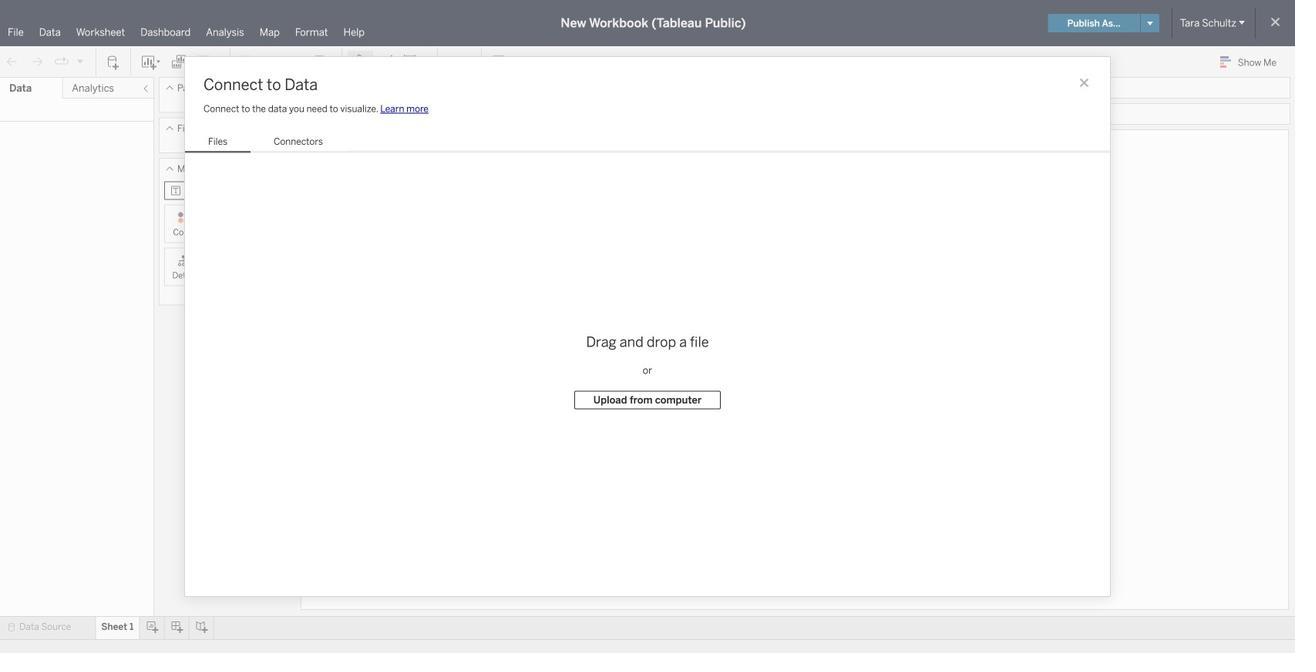 Task type: vqa. For each thing, say whether or not it's contained in the screenshot.
1st the Add Favorite button from the right Add Favorite image
no



Task type: describe. For each thing, give the bounding box(es) containing it.
1 horizontal spatial replay animation image
[[76, 56, 85, 66]]

redo image
[[29, 54, 45, 70]]

collapse image
[[141, 84, 150, 93]]

swap rows and columns image
[[240, 54, 255, 70]]

fit image
[[403, 54, 428, 70]]

new worksheet image
[[140, 54, 162, 70]]

duplicate image
[[171, 54, 187, 70]]

clear sheet image
[[196, 54, 221, 70]]



Task type: locate. For each thing, give the bounding box(es) containing it.
replay animation image left 'new data source' image
[[76, 56, 85, 66]]

sort descending image
[[289, 54, 305, 70]]

totals image
[[314, 54, 332, 70]]

replay animation image right redo icon
[[54, 54, 69, 70]]

download image
[[491, 54, 507, 70]]

list box
[[185, 133, 346, 153]]

sort ascending image
[[265, 54, 280, 70]]

0 horizontal spatial replay animation image
[[54, 54, 69, 70]]

show/hide cards image
[[447, 54, 472, 70]]

undo image
[[5, 54, 20, 70]]

new data source image
[[106, 54, 121, 70]]

replay animation image
[[54, 54, 69, 70], [76, 56, 85, 66]]

format workbook image
[[379, 54, 394, 70]]

highlight image
[[352, 54, 369, 70]]



